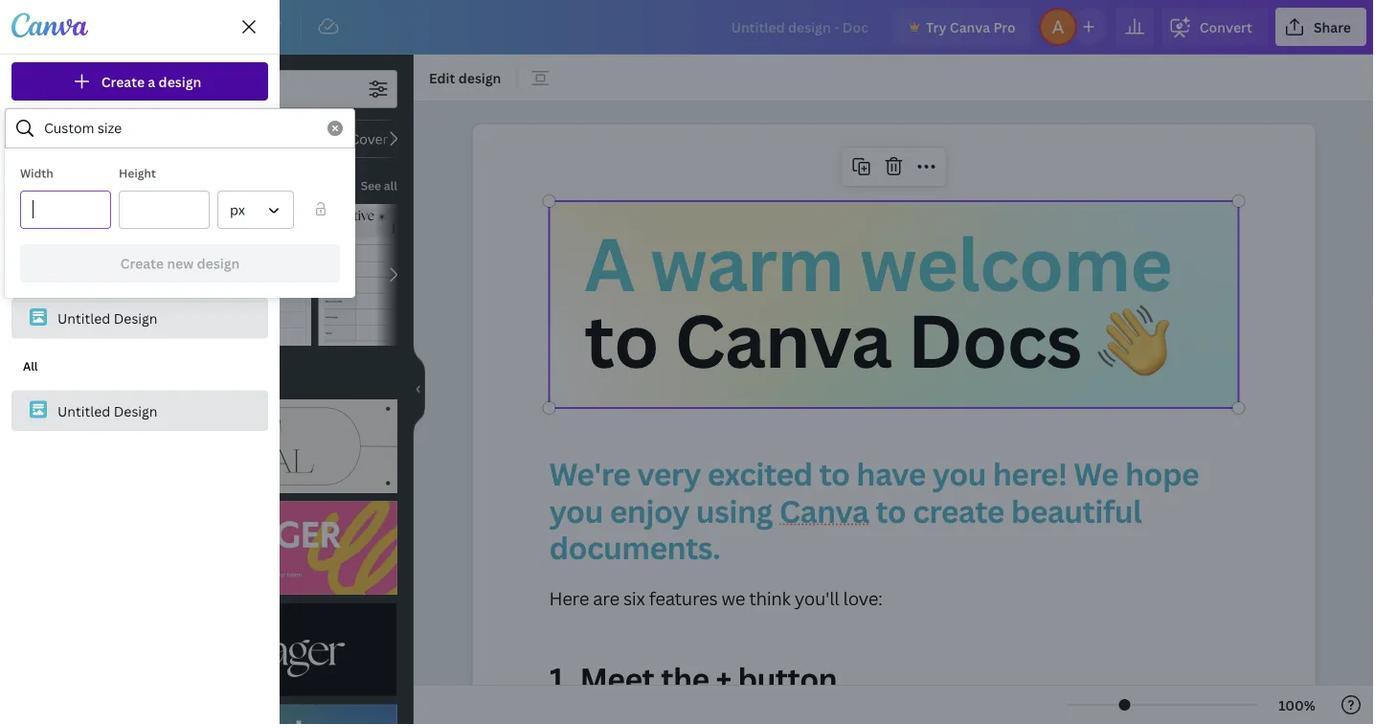 Task type: vqa. For each thing, say whether or not it's contained in the screenshot.
Documents.
yes



Task type: locate. For each thing, give the bounding box(es) containing it.
warm
[[650, 213, 844, 313]]

0 vertical spatial home link
[[61, 8, 131, 46]]

home up your at top
[[52, 126, 90, 144]]

0 vertical spatial untitled
[[57, 309, 110, 327]]

design inside dropdown button
[[159, 72, 201, 91]]

create a design button
[[11, 62, 268, 101]]

design down results
[[114, 402, 158, 420]]

Search Doc templates search field
[[123, 71, 359, 107]]

1 vertical spatial canva
[[675, 290, 892, 389]]

all for all results
[[84, 371, 102, 389]]

1 vertical spatial untitled
[[57, 402, 110, 420]]

beautiful
[[1011, 490, 1142, 531]]

a warm welcome
[[585, 213, 1172, 313]]

edit design button
[[421, 62, 509, 93]]

1 untitled from the top
[[57, 309, 110, 327]]

0 horizontal spatial to
[[585, 290, 659, 389]]

create for create a design
[[101, 72, 145, 91]]

untitled design button
[[11, 298, 268, 339], [11, 390, 268, 431]]

1 vertical spatial untitled design list
[[11, 346, 268, 431]]

project overview docs banner in light green blue vibrant professional style image
[[84, 704, 398, 724]]

2 horizontal spatial to
[[876, 490, 906, 531]]

canva inside try canva pro button
[[950, 18, 991, 36]]

canva
[[950, 18, 991, 36], [675, 290, 892, 389], [779, 490, 869, 531]]

brand button
[[0, 193, 69, 262]]

event/business proposal professional docs banner in beige dark brown warm classic style image
[[84, 399, 398, 493]]

untitled design for recent
[[57, 309, 158, 327]]

Design title text field
[[716, 8, 886, 46]]

design right edit
[[459, 68, 501, 87]]

one
[[251, 130, 278, 148]]

untitled down all results
[[57, 402, 110, 420]]

0 vertical spatial untitled design
[[57, 309, 158, 327]]

all inside the 'untitled design' list
[[23, 358, 38, 374]]

2 untitled from the top
[[57, 402, 110, 420]]

you right the "with" at the top of page
[[132, 218, 156, 236]]

1 vertical spatial home
[[52, 126, 90, 144]]

think
[[749, 586, 791, 610]]

here!
[[993, 453, 1067, 495]]

all left results
[[84, 371, 102, 389]]

a
[[585, 213, 634, 313]]

elements button
[[0, 124, 69, 193]]

0 vertical spatial create
[[101, 72, 145, 91]]

width
[[20, 165, 53, 181]]

list containing home
[[11, 116, 268, 246]]

0 horizontal spatial you
[[132, 218, 156, 236]]

edit
[[429, 68, 455, 87]]

templates
[[114, 176, 179, 194]]

untitled design list
[[11, 254, 268, 339], [11, 346, 268, 431]]

your
[[52, 172, 81, 190]]

home link up create a design dropdown button at left top
[[61, 8, 131, 46]]

untitled design button up results
[[11, 298, 268, 339]]

create inside button
[[120, 254, 164, 273]]

1 untitled design list from the top
[[11, 254, 268, 339]]

we
[[1074, 453, 1119, 495]]

untitled right uploads
[[57, 309, 110, 327]]

1.
[[549, 658, 573, 700]]

2 untitled design button from the top
[[11, 390, 268, 431]]

px
[[230, 201, 245, 219]]

untitled design up all results
[[57, 309, 158, 327]]

0 horizontal spatial all
[[23, 358, 38, 374]]

0 vertical spatial untitled design button
[[11, 298, 268, 339]]

create for create new design
[[120, 254, 164, 273]]

1 horizontal spatial all
[[84, 371, 102, 389]]

0 vertical spatial design
[[114, 309, 158, 327]]

1. meet the + button
[[549, 658, 837, 700]]

1 vertical spatial design
[[114, 402, 158, 420]]

doc templates button
[[82, 166, 181, 204]]

all
[[23, 358, 38, 374], [84, 371, 102, 389]]

1 vertical spatial home link
[[11, 116, 268, 154]]

👋
[[1098, 290, 1170, 389]]

untitled design
[[57, 309, 158, 327], [57, 402, 158, 420]]

1 untitled design from the top
[[57, 309, 158, 327]]

Width number field
[[33, 192, 99, 228]]

brand
[[20, 232, 49, 245]]

0 vertical spatial canva
[[950, 18, 991, 36]]

2 vertical spatial canva
[[779, 490, 869, 531]]

untitled for all
[[57, 402, 110, 420]]

home
[[77, 18, 116, 36], [52, 126, 90, 144]]

design right new
[[197, 254, 240, 273]]

design
[[114, 309, 158, 327], [114, 402, 158, 420]]

convert
[[1200, 18, 1253, 36]]

create
[[101, 72, 145, 91], [120, 254, 164, 273]]

creative brief doc in black and white grey editorial style image
[[319, 204, 428, 346]]

create down shared with you button
[[120, 254, 164, 273]]

1 vertical spatial create
[[120, 254, 164, 273]]

0 vertical spatial home
[[77, 18, 116, 36]]

a
[[148, 72, 155, 91]]

projects
[[15, 370, 54, 383]]

you left enjoy
[[549, 490, 603, 531]]

design right a
[[159, 72, 201, 91]]

untitled design down all results
[[57, 402, 158, 420]]

love:
[[843, 586, 883, 610]]

1 design from the top
[[114, 309, 158, 327]]

shared with you button
[[11, 208, 268, 246]]

1 vertical spatial untitled design
[[57, 402, 158, 420]]

canva inside we're very excited to have you here! we hope you enjoy using canva to create beautiful documents.
[[779, 490, 869, 531]]

home inside list
[[52, 126, 90, 144]]

pro
[[994, 18, 1016, 36]]

design for create new design
[[197, 254, 240, 273]]

all results
[[84, 371, 149, 389]]

shared
[[52, 218, 97, 236]]

create inside dropdown button
[[101, 72, 145, 91]]

letter
[[392, 130, 427, 148]]

untitled
[[57, 309, 110, 327], [57, 402, 110, 420]]

projects
[[84, 172, 138, 190]]

home link
[[61, 8, 131, 46], [11, 116, 268, 154]]

planner
[[97, 130, 147, 148]]

untitled design button for all
[[11, 390, 268, 431]]

you
[[132, 218, 156, 236], [933, 453, 987, 495], [549, 490, 603, 531]]

height
[[119, 165, 156, 181]]

pager
[[281, 130, 317, 148]]

edit design
[[429, 68, 501, 87]]

create a design
[[101, 72, 201, 91]]

canva for pro
[[950, 18, 991, 36]]

your projects
[[52, 172, 138, 190]]

2 untitled design from the top
[[57, 402, 158, 420]]

create left a
[[101, 72, 145, 91]]

1 horizontal spatial you
[[549, 490, 603, 531]]

2 design from the top
[[114, 402, 158, 420]]

home link up 'height'
[[11, 116, 268, 154]]

you right have
[[933, 453, 987, 495]]

list
[[11, 116, 268, 246]]

design up results
[[114, 309, 158, 327]]

home up create a design dropdown button at left top
[[77, 18, 116, 36]]

home inside main menu bar
[[77, 18, 116, 36]]

templates button
[[0, 55, 69, 124]]

try
[[926, 18, 947, 36]]

design
[[459, 68, 501, 87], [159, 72, 201, 91], [197, 254, 240, 273]]

all down uploads
[[23, 358, 38, 374]]

2 horizontal spatial you
[[933, 453, 987, 495]]

one pager doc in black and white blue light blue classic professional style image
[[84, 204, 194, 346]]

have
[[857, 453, 926, 495]]

to
[[585, 290, 659, 389], [819, 453, 850, 495], [876, 490, 906, 531]]

1 untitled design button from the top
[[11, 298, 268, 339]]

all
[[384, 178, 398, 193]]

untitled design button down results
[[11, 390, 268, 431]]

None text field
[[473, 125, 1316, 724]]

1 vertical spatial untitled design button
[[11, 390, 268, 431]]

green button
[[167, 120, 231, 158]]

0 vertical spatial untitled design list
[[11, 254, 268, 339]]

1 horizontal spatial to
[[819, 453, 850, 495]]



Task type: describe. For each thing, give the bounding box(es) containing it.
are
[[593, 586, 619, 610]]

very
[[637, 453, 701, 495]]

with
[[101, 218, 129, 236]]

design for create a design
[[159, 72, 201, 91]]

cover
[[350, 130, 388, 148]]

canva for docs
[[675, 290, 892, 389]]

design for all
[[114, 402, 158, 420]]

doc
[[84, 176, 110, 194]]

meet
[[580, 658, 654, 700]]

results
[[105, 371, 149, 389]]

create new design button
[[20, 244, 340, 283]]

hope
[[1125, 453, 1199, 495]]

Units: px button
[[217, 191, 294, 229]]

planner button
[[84, 120, 159, 158]]

one pager button
[[239, 120, 330, 158]]

see all
[[361, 178, 398, 193]]

hide image
[[413, 343, 425, 435]]

create
[[913, 490, 1005, 531]]

elements
[[13, 163, 56, 176]]

try canva pro button
[[894, 8, 1031, 46]]

button
[[738, 658, 837, 700]]

you'll
[[795, 586, 839, 610]]

all for all
[[23, 358, 38, 374]]

untitled for recent
[[57, 309, 110, 327]]

project overview/one-pager professional docs banner in pink dark blue yellow playful abstract style image
[[84, 501, 398, 595]]

excited
[[708, 453, 813, 495]]

shared with you
[[52, 218, 156, 236]]

cover letter
[[350, 130, 427, 148]]

we
[[722, 586, 745, 610]]

we're
[[549, 453, 631, 495]]

untitled design for all
[[57, 402, 158, 420]]

cover letter button
[[338, 120, 440, 158]]

to canva docs 👋
[[585, 290, 1170, 389]]

documents.
[[549, 527, 721, 568]]

features
[[649, 586, 718, 610]]

untitled design button for recent
[[11, 298, 268, 339]]

welcome
[[860, 213, 1172, 313]]

one pager
[[251, 130, 317, 148]]

the
[[661, 658, 709, 700]]

2 untitled design list from the top
[[11, 346, 268, 431]]

templates
[[10, 94, 59, 107]]

see all button
[[359, 166, 399, 204]]

convert button
[[1162, 8, 1268, 46]]

+
[[716, 658, 732, 700]]

here
[[549, 586, 589, 610]]

doc templates
[[84, 176, 179, 194]]

main menu bar
[[0, 0, 1375, 55]]

using
[[696, 490, 773, 531]]

we're very excited to have you here! we hope you enjoy using canva to create beautiful documents.
[[549, 453, 1206, 568]]

side panel tab list
[[0, 55, 69, 468]]

docs
[[908, 290, 1082, 389]]

project overview/one-pager professional docs banner in black white sleek monochrome style image
[[84, 603, 398, 697]]

research brief doc in orange teal pink soft pastels style image
[[201, 204, 311, 346]]

see
[[361, 178, 381, 193]]

enjoy
[[610, 490, 690, 531]]

uploads button
[[0, 262, 69, 330]]

Search search field
[[44, 110, 316, 147]]

none text field containing a warm welcome
[[473, 125, 1316, 724]]

projects button
[[0, 330, 69, 399]]

design for recent
[[114, 309, 158, 327]]

green
[[179, 130, 218, 148]]

here are six features we think you'll love:
[[549, 586, 883, 610]]

try canva pro
[[926, 18, 1016, 36]]

create new design
[[120, 254, 240, 273]]

your projects button
[[11, 162, 268, 200]]

recent
[[23, 266, 62, 282]]

uploads
[[15, 301, 54, 314]]

six
[[624, 586, 645, 610]]

home link inside main menu bar
[[61, 8, 131, 46]]

you inside button
[[132, 218, 156, 236]]

new
[[167, 254, 194, 273]]



